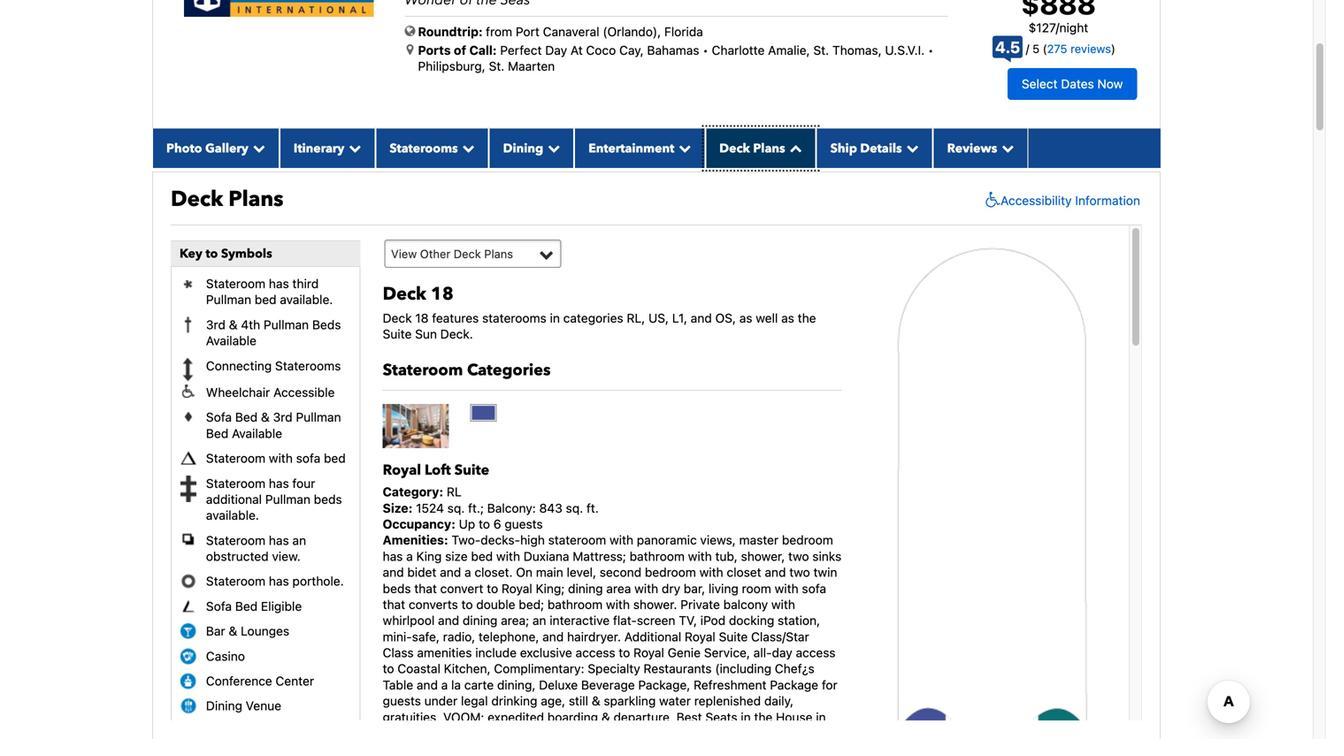 Task type: describe. For each thing, give the bounding box(es) containing it.
porthole.
[[293, 575, 344, 589]]

1 vertical spatial 18
[[415, 311, 429, 326]]

categories
[[564, 311, 624, 326]]

wheelchair
[[206, 385, 270, 400]]

sofa inside two-decks-high stateroom with panoramic views, master bedroom has a king size bed with duxiana mattress; bathroom with tub, shower, two sinks and bidet and a closet. on main level, second bedroom with closet and two twin beds that convert to royal king; dining area with dry bar, living room with sofa that converts to double bed; bathroom with shower. private balcony with whirlpool and dining area; an interactive flat-screen tv, ipod docking station, mini-safe, radio, telephone, and hairdryer. additional royal suite class/star class amenities include exclusive access to royal genie service, all-day access to coastal kitchen, complimentary: specialty restaurants (including chef¿s table and a la carte dining, deluxe beverage package, refreshment package for guests under legal drinking age, still & sparkling water replenished daily, gratuities, voom; expedited boarding & departure, best seats in the house in select entertainment venues, priority entrance to many onboard activ
[[802, 582, 827, 596]]

stateroom for stateroom has third pullman bed available.
[[206, 277, 266, 291]]

1 horizontal spatial plans
[[484, 247, 513, 260]]

1 vertical spatial that
[[383, 598, 405, 612]]

deck 18 deck 18 features staterooms in categories rl, us, l1, and os, as well as the suite sun deck.
[[383, 282, 817, 342]]

carte
[[465, 678, 494, 693]]

package,
[[639, 678, 691, 693]]

& right the bar
[[229, 625, 237, 639]]

other
[[420, 247, 451, 260]]

1524
[[416, 501, 444, 516]]

1 • from the left
[[703, 43, 709, 58]]

loft
[[425, 461, 451, 480]]

with down views,
[[688, 550, 712, 564]]

and up radio,
[[438, 614, 459, 629]]

royal down on on the bottom of the page
[[502, 582, 533, 596]]

with up shower.
[[635, 582, 659, 596]]

lounges
[[241, 625, 290, 639]]

4.5 / 5 ( 275 reviews )
[[996, 38, 1116, 57]]

connecting staterooms
[[206, 359, 341, 373]]

with down area
[[606, 598, 630, 612]]

radio,
[[443, 630, 475, 645]]

category:
[[383, 485, 444, 500]]

closet.
[[475, 566, 513, 580]]

convert
[[440, 582, 484, 596]]

2 horizontal spatial in
[[816, 711, 826, 725]]

bed for sofa bed & 3rd pullman bed available
[[235, 410, 258, 425]]

1 as from the left
[[740, 311, 753, 326]]

king
[[417, 550, 442, 564]]

categories
[[467, 360, 551, 381]]

sofa bed & 3rd pullman bed available
[[206, 410, 341, 441]]

at
[[571, 43, 583, 58]]

shower.
[[634, 598, 678, 612]]

size:
[[383, 501, 413, 516]]

day
[[546, 43, 567, 58]]

accessible
[[274, 385, 335, 400]]

globe image
[[405, 25, 416, 37]]

in inside deck 18 deck 18 features staterooms in categories rl, us, l1, and os, as well as the suite sun deck.
[[550, 311, 560, 326]]

all-
[[754, 646, 772, 661]]

entrance
[[596, 727, 646, 740]]

night
[[1060, 20, 1089, 35]]

deck down view
[[383, 282, 427, 307]]

entertainment button
[[575, 129, 706, 168]]

casino
[[206, 650, 245, 664]]

available. inside stateroom has four additional pullman beds available.
[[206, 509, 259, 523]]

flat-
[[613, 614, 637, 629]]

0 horizontal spatial staterooms
[[275, 359, 341, 373]]

main
[[536, 566, 564, 580]]

beverage
[[581, 678, 635, 693]]

to up table
[[383, 662, 394, 677]]

wheelchair accessible
[[206, 385, 335, 400]]

coastal
[[398, 662, 441, 677]]

many
[[665, 727, 695, 740]]

3rd inside 3rd & 4th pullman beds available
[[206, 318, 226, 332]]

1 vertical spatial plans
[[229, 185, 284, 214]]

2 • from the left
[[928, 43, 934, 58]]

up
[[459, 517, 476, 532]]

staterooms button
[[376, 129, 489, 168]]

chevron down image for staterooms
[[458, 142, 475, 154]]

port
[[516, 24, 540, 39]]

to inside the category: rl size: 1524 sq. ft.; balcony: 843 sq. ft. occupancy: up to 6 guests amenities:
[[479, 517, 490, 532]]

has inside two-decks-high stateroom with panoramic views, master bedroom has a king size bed with duxiana mattress; bathroom with tub, shower, two sinks and bidet and a closet. on main level, second bedroom with closet and two twin beds that convert to royal king; dining area with dry bar, living room with sofa that converts to double bed; bathroom with shower. private balcony with whirlpool and dining area; an interactive flat-screen tv, ipod docking station, mini-safe, radio, telephone, and hairdryer. additional royal suite class/star class amenities include exclusive access to royal genie service, all-day access to coastal kitchen, complimentary: specialty restaurants (including chef¿s table and a la carte dining, deluxe beverage package, refreshment package for guests under legal drinking age, still & sparkling water replenished daily, gratuities, voom; expedited boarding & departure, best seats in the house in select entertainment venues, priority entrance to many onboard activ
[[383, 550, 403, 564]]

available inside 3rd & 4th pullman beds available
[[206, 334, 257, 348]]

pullman inside 3rd & 4th pullman beds available
[[264, 318, 309, 332]]

age,
[[541, 694, 566, 709]]

stateroom has four additional pullman beds available.
[[206, 476, 342, 523]]

key
[[180, 245, 203, 262]]

hairdryer.
[[567, 630, 621, 645]]

$127 / night
[[1029, 20, 1089, 35]]

priority
[[552, 727, 593, 740]]

reviews
[[948, 140, 998, 157]]

1 horizontal spatial suite
[[455, 461, 490, 480]]

departure,
[[614, 711, 673, 725]]

telephone,
[[479, 630, 539, 645]]

and up exclusive
[[543, 630, 564, 645]]

bed;
[[519, 598, 544, 612]]

size
[[445, 550, 468, 564]]

deluxe
[[539, 678, 578, 693]]

1 vertical spatial bed
[[324, 451, 346, 466]]

)
[[1112, 42, 1116, 55]]

& right still
[[592, 694, 601, 709]]

refreshment
[[694, 678, 767, 693]]

private
[[681, 598, 720, 612]]

0 vertical spatial st.
[[814, 43, 829, 58]]

amenities
[[417, 646, 472, 661]]

select          dates now
[[1022, 76, 1124, 91]]

and inside deck 18 deck 18 features staterooms in categories rl, us, l1, and os, as well as the suite sun deck.
[[691, 311, 712, 326]]

1 sq. from the left
[[448, 501, 465, 516]]

has for pullman
[[269, 476, 289, 491]]

sofa bed eligible
[[206, 600, 302, 614]]

complimentary:
[[494, 662, 585, 677]]

ship details
[[831, 140, 902, 157]]

key to symbols
[[180, 245, 272, 262]]

gallery
[[205, 140, 249, 157]]

gratuities,
[[383, 711, 440, 725]]

daily,
[[765, 694, 794, 709]]

0 vertical spatial that
[[415, 582, 437, 596]]

under
[[425, 694, 458, 709]]

6
[[494, 517, 501, 532]]

charlotte
[[712, 43, 765, 58]]

deck inside dropdown button
[[720, 140, 750, 157]]

1 vertical spatial dining
[[463, 614, 498, 629]]

with up mattress; in the bottom left of the page
[[610, 533, 634, 548]]

to down the departure,
[[650, 727, 661, 740]]

deck plans main content
[[143, 0, 1170, 740]]

staterooms inside "dropdown button"
[[390, 140, 458, 157]]

3rd & 4th pullman beds available
[[206, 318, 341, 348]]

chevron down image for itinerary
[[345, 142, 361, 154]]

of
[[454, 43, 467, 58]]

guests inside the category: rl size: 1524 sq. ft.; balcony: 843 sq. ft. occupancy: up to 6 guests amenities:
[[505, 517, 543, 532]]

mini-
[[383, 630, 412, 645]]

tub,
[[716, 550, 738, 564]]

stateroom for stateroom with sofa bed
[[206, 451, 266, 466]]

table
[[383, 678, 413, 693]]

bed for sofa bed eligible
[[235, 600, 258, 614]]

1 horizontal spatial dining
[[568, 582, 603, 596]]

1 vertical spatial two
[[790, 566, 811, 580]]

4th
[[241, 318, 260, 332]]

with down decks-
[[497, 550, 520, 564]]

2 horizontal spatial a
[[465, 566, 471, 580]]

stateroom has third pullman bed available.
[[206, 277, 333, 307]]

roundtrip: from port canaveral (orlando), florida
[[418, 24, 704, 39]]

entertainment
[[589, 140, 675, 157]]

ship details button
[[817, 129, 933, 168]]

stateroom for stateroom has an obstructed view.
[[206, 534, 266, 548]]

with up living
[[700, 566, 724, 580]]

stateroom for stateroom has four additional pullman beds available.
[[206, 476, 266, 491]]

843
[[540, 501, 563, 516]]

l1,
[[672, 311, 688, 326]]

stateroom for stateroom has porthole.
[[206, 575, 266, 589]]

station,
[[778, 614, 821, 629]]

os,
[[716, 311, 736, 326]]

screen
[[637, 614, 676, 629]]

deck.
[[441, 327, 473, 342]]

and down size
[[440, 566, 461, 580]]

/ for 4.5
[[1026, 42, 1030, 55]]

to right key
[[206, 245, 218, 262]]

deck right other
[[454, 247, 481, 260]]

0 horizontal spatial sofa
[[296, 451, 321, 466]]

day
[[772, 646, 793, 661]]

venue
[[246, 699, 282, 714]]

plans inside dropdown button
[[754, 140, 786, 157]]



Task type: vqa. For each thing, say whether or not it's contained in the screenshot.
the leftmost WRITE A REVIEW
no



Task type: locate. For each thing, give the bounding box(es) containing it.
bar
[[206, 625, 225, 639]]

0 horizontal spatial bed
[[255, 293, 277, 307]]

1 horizontal spatial 18
[[431, 282, 454, 307]]

bed inside two-decks-high stateroom with panoramic views, master bedroom has a king size bed with duxiana mattress; bathroom with tub, shower, two sinks and bidet and a closet. on main level, second bedroom with closet and two twin beds that convert to royal king; dining area with dry bar, living room with sofa that converts to double bed; bathroom with shower. private balcony with whirlpool and dining area; an interactive flat-screen tv, ipod docking station, mini-safe, radio, telephone, and hairdryer. additional royal suite class/star class amenities include exclusive access to royal genie service, all-day access to coastal kitchen, complimentary: specialty restaurants (including chef¿s table and a la carte dining, deluxe beverage package, refreshment package for guests under legal drinking age, still & sparkling water replenished daily, gratuities, voom; expedited boarding & departure, best seats in the house in select entertainment venues, priority entrance to many onboard activ
[[471, 550, 493, 564]]

has up "view."
[[269, 534, 289, 548]]

chevron down image up wheelchair icon
[[998, 142, 1015, 154]]

staterooms up 'accessible'
[[275, 359, 341, 373]]

0 vertical spatial bed
[[235, 410, 258, 425]]

stateroom categories
[[383, 360, 551, 381]]

st. down call:
[[489, 59, 505, 74]]

0 horizontal spatial suite
[[383, 327, 412, 342]]

1 horizontal spatial bathroom
[[630, 550, 685, 564]]

rl,
[[627, 311, 645, 326]]

to down closet.
[[487, 582, 498, 596]]

and down shower,
[[765, 566, 786, 580]]

with down sofa bed & 3rd pullman bed available
[[269, 451, 293, 466]]

chevron down image inside dining dropdown button
[[544, 142, 560, 154]]

expedited
[[488, 711, 544, 725]]

drinking
[[492, 694, 538, 709]]

1 horizontal spatial beds
[[383, 582, 411, 596]]

royal caribbean image
[[184, 0, 374, 17]]

2 horizontal spatial plans
[[754, 140, 786, 157]]

dining down conference
[[206, 699, 242, 714]]

four
[[293, 476, 315, 491]]

and down coastal
[[417, 678, 438, 693]]

& up entrance
[[602, 711, 610, 725]]

2 horizontal spatial bed
[[471, 550, 493, 564]]

chevron down image inside itinerary dropdown button
[[345, 142, 361, 154]]

0 vertical spatial beds
[[314, 493, 342, 507]]

0 horizontal spatial guests
[[383, 694, 421, 709]]

in left categories
[[550, 311, 560, 326]]

2 as from the left
[[782, 311, 795, 326]]

boarding
[[548, 711, 598, 725]]

available. down third
[[280, 293, 333, 307]]

us,
[[649, 311, 669, 326]]

sq. down rl
[[448, 501, 465, 516]]

0 horizontal spatial bedroom
[[645, 566, 696, 580]]

deck plans button
[[706, 129, 817, 168]]

the right well at the top right of the page
[[798, 311, 817, 326]]

ship
[[831, 140, 858, 157]]

stateroom for stateroom categories
[[383, 360, 463, 381]]

with right 'room'
[[775, 582, 799, 596]]

in down replenished
[[741, 711, 751, 725]]

has inside stateroom has an obstructed view.
[[269, 534, 289, 548]]

dining inside dining dropdown button
[[503, 140, 544, 157]]

0 horizontal spatial dining
[[463, 614, 498, 629]]

coco
[[586, 43, 616, 58]]

available. down the additional
[[206, 509, 259, 523]]

thomas,
[[833, 43, 882, 58]]

roundtrip:
[[418, 24, 483, 39]]

0 vertical spatial 18
[[431, 282, 454, 307]]

2 vertical spatial plans
[[484, 247, 513, 260]]

has for view.
[[269, 534, 289, 548]]

sofa for sofa bed eligible
[[206, 600, 232, 614]]

1 vertical spatial /
[[1026, 42, 1030, 55]]

suite left sun
[[383, 327, 412, 342]]

$127
[[1029, 20, 1056, 35]]

0 horizontal spatial beds
[[314, 493, 342, 507]]

has inside stateroom has four additional pullman beds available.
[[269, 476, 289, 491]]

stateroom inside stateroom has four additional pullman beds available.
[[206, 476, 266, 491]]

area
[[607, 582, 631, 596]]

as
[[740, 311, 753, 326], [782, 311, 795, 326]]

available. inside stateroom has third pullman bed available.
[[280, 293, 333, 307]]

an inside two-decks-high stateroom with panoramic views, master bedroom has a king size bed with duxiana mattress; bathroom with tub, shower, two sinks and bidet and a closet. on main level, second bedroom with closet and two twin beds that convert to royal king; dining area with dry bar, living room with sofa that converts to double bed; bathroom with shower. private balcony with whirlpool and dining area; an interactive flat-screen tv, ipod docking station, mini-safe, radio, telephone, and hairdryer. additional royal suite class/star class amenities include exclusive access to royal genie service, all-day access to coastal kitchen, complimentary: specialty restaurants (including chef¿s table and a la carte dining, deluxe beverage package, refreshment package for guests under legal drinking age, still & sparkling water replenished daily, gratuities, voom; expedited boarding & departure, best seats in the house in select entertainment venues, priority entrance to many onboard activ
[[533, 614, 547, 629]]

1 vertical spatial deck plans
[[171, 185, 284, 214]]

sq. left the ft.
[[566, 501, 583, 516]]

0 vertical spatial sofa
[[206, 410, 232, 425]]

0 vertical spatial bedroom
[[782, 533, 834, 548]]

suite inside two-decks-high stateroom with panoramic views, master bedroom has a king size bed with duxiana mattress; bathroom with tub, shower, two sinks and bidet and a closet. on main level, second bedroom with closet and two twin beds that convert to royal king; dining area with dry bar, living room with sofa that converts to double bed; bathroom with shower. private balcony with whirlpool and dining area; an interactive flat-screen tv, ipod docking station, mini-safe, radio, telephone, and hairdryer. additional royal suite class/star class amenities include exclusive access to royal genie service, all-day access to coastal kitchen, complimentary: specialty restaurants (including chef¿s table and a la carte dining, deluxe beverage package, refreshment package for guests under legal drinking age, still & sparkling water replenished daily, gratuities, voom; expedited boarding & departure, best seats in the house in select entertainment venues, priority entrance to many onboard activ
[[719, 630, 748, 645]]

chevron down image left the entertainment
[[544, 142, 560, 154]]

/ for $127
[[1056, 20, 1060, 35]]

tv,
[[679, 614, 697, 629]]

panoramic
[[637, 533, 697, 548]]

3rd
[[206, 318, 226, 332], [273, 410, 293, 425]]

bed down sofa bed & 3rd pullman bed available
[[324, 451, 346, 466]]

has for bed
[[269, 277, 289, 291]]

dining down maarten
[[503, 140, 544, 157]]

0 horizontal spatial the
[[755, 711, 773, 725]]

dining for dining venue
[[206, 699, 242, 714]]

legal
[[461, 694, 488, 709]]

u.s.v.i.
[[885, 43, 925, 58]]

include
[[476, 646, 517, 661]]

cay,
[[620, 43, 644, 58]]

sq.
[[448, 501, 465, 516], [566, 501, 583, 516]]

decks-
[[481, 533, 520, 548]]

chevron down image for ship details
[[902, 142, 919, 154]]

1 vertical spatial an
[[533, 614, 547, 629]]

sofa down "twin"
[[802, 582, 827, 596]]

amenities:
[[383, 533, 448, 548]]

deck right chevron down image in the top of the page
[[720, 140, 750, 157]]

5 chevron down image from the left
[[902, 142, 919, 154]]

bed
[[255, 293, 277, 307], [324, 451, 346, 466], [471, 550, 493, 564]]

1 horizontal spatial access
[[796, 646, 836, 661]]

1 horizontal spatial bedroom
[[782, 533, 834, 548]]

view other deck plans
[[391, 247, 513, 260]]

0 vertical spatial suite
[[383, 327, 412, 342]]

2 chevron down image from the left
[[345, 142, 361, 154]]

1 vertical spatial bed
[[206, 427, 229, 441]]

0 vertical spatial dining
[[568, 582, 603, 596]]

4 chevron down image from the left
[[544, 142, 560, 154]]

bedroom up sinks
[[782, 533, 834, 548]]

beds down "bidet"
[[383, 582, 411, 596]]

pullman inside stateroom has four additional pullman beds available.
[[265, 493, 311, 507]]

photo gallery button
[[152, 129, 280, 168]]

0 horizontal spatial deck plans
[[171, 185, 284, 214]]

stateroom inside stateroom has third pullman bed available.
[[206, 277, 266, 291]]

3 chevron down image from the left
[[458, 142, 475, 154]]

as right well at the top right of the page
[[782, 311, 795, 326]]

third
[[293, 277, 319, 291]]

& inside 3rd & 4th pullman beds available
[[229, 318, 238, 332]]

1 vertical spatial available.
[[206, 509, 259, 523]]

sofa up the bar
[[206, 600, 232, 614]]

docking
[[729, 614, 775, 629]]

itinerary
[[294, 140, 345, 157]]

0 vertical spatial available
[[206, 334, 257, 348]]

1 vertical spatial beds
[[383, 582, 411, 596]]

sofa inside sofa bed & 3rd pullman bed available
[[206, 410, 232, 425]]

0 vertical spatial the
[[798, 311, 817, 326]]

best
[[677, 711, 702, 725]]

6 chevron down image from the left
[[998, 142, 1015, 154]]

accessibility information link
[[982, 191, 1141, 209]]

bed up 4th on the left top
[[255, 293, 277, 307]]

staterooms down "philipsburg,"
[[390, 140, 458, 157]]

access down 'hairdryer.'
[[576, 646, 616, 661]]

map marker image
[[407, 43, 414, 56]]

plans up symbols
[[229, 185, 284, 214]]

ipod
[[701, 614, 726, 629]]

1 horizontal spatial deck plans
[[720, 140, 786, 157]]

canaveral
[[543, 24, 600, 39]]

call:
[[470, 43, 497, 58]]

has left third
[[269, 277, 289, 291]]

1 horizontal spatial /
[[1056, 20, 1060, 35]]

deck plans right chevron down image in the top of the page
[[720, 140, 786, 157]]

& inside sofa bed & 3rd pullman bed available
[[261, 410, 270, 425]]

& down the wheelchair accessible
[[261, 410, 270, 425]]

royal down tv,
[[685, 630, 716, 645]]

1 vertical spatial sofa
[[206, 600, 232, 614]]

pullman down "four"
[[265, 493, 311, 507]]

sofa down wheelchair
[[206, 410, 232, 425]]

pullman down 'accessible'
[[296, 410, 341, 425]]

dining for dining
[[503, 140, 544, 157]]

and
[[691, 311, 712, 326], [383, 566, 404, 580], [440, 566, 461, 580], [765, 566, 786, 580], [438, 614, 459, 629], [543, 630, 564, 645], [417, 678, 438, 693]]

available down 4th on the left top
[[206, 334, 257, 348]]

to down convert
[[462, 598, 473, 612]]

1 horizontal spatial •
[[928, 43, 934, 58]]

pullman up 4th on the left top
[[206, 293, 251, 307]]

chevron down image
[[675, 142, 692, 154]]

0 vertical spatial sofa
[[296, 451, 321, 466]]

chevron down image inside reviews dropdown button
[[998, 142, 1015, 154]]

chevron down image for photo gallery
[[249, 142, 265, 154]]

room
[[742, 582, 772, 596]]

2 sofa from the top
[[206, 600, 232, 614]]

accessibility
[[1001, 193, 1072, 208]]

replenished
[[695, 694, 761, 709]]

the inside deck 18 deck 18 features staterooms in categories rl, us, l1, and os, as well as the suite sun deck.
[[798, 311, 817, 326]]

1 horizontal spatial in
[[741, 711, 751, 725]]

balcony
[[724, 598, 768, 612]]

2 vertical spatial bed
[[471, 550, 493, 564]]

/ up "4.5 / 5 ( 275 reviews )"
[[1056, 20, 1060, 35]]

0 horizontal spatial a
[[406, 550, 413, 564]]

chevron down image for reviews
[[998, 142, 1015, 154]]

available up 'stateroom with sofa bed'
[[232, 427, 282, 441]]

18 up sun
[[415, 311, 429, 326]]

1 horizontal spatial st.
[[814, 43, 829, 58]]

suite up rl
[[455, 461, 490, 480]]

1 horizontal spatial staterooms
[[390, 140, 458, 157]]

and left "bidet"
[[383, 566, 404, 580]]

bed inside stateroom has third pullman bed available.
[[255, 293, 277, 307]]

has up eligible
[[269, 575, 289, 589]]

to up specialty
[[619, 646, 630, 661]]

sinks
[[813, 550, 842, 564]]

eligible
[[261, 600, 302, 614]]

chevron down image
[[249, 142, 265, 154], [345, 142, 361, 154], [458, 142, 475, 154], [544, 142, 560, 154], [902, 142, 919, 154], [998, 142, 1015, 154]]

ports of call: perfect day at coco cay, bahamas • charlotte amalie, st. thomas, u.s.v.i. • philipsburg, st. maarten
[[418, 43, 934, 74]]

royal loft suite
[[383, 461, 490, 480]]

1 horizontal spatial dining
[[503, 140, 544, 157]]

to
[[206, 245, 218, 262], [479, 517, 490, 532], [487, 582, 498, 596], [462, 598, 473, 612], [619, 646, 630, 661], [383, 662, 394, 677], [650, 727, 661, 740]]

deck plans down gallery
[[171, 185, 284, 214]]

select
[[383, 727, 417, 740]]

0 horizontal spatial plans
[[229, 185, 284, 214]]

dining
[[568, 582, 603, 596], [463, 614, 498, 629]]

on
[[516, 566, 533, 580]]

1 vertical spatial suite
[[455, 461, 490, 480]]

entertainment
[[421, 727, 501, 740]]

in right "house"
[[816, 711, 826, 725]]

conference center
[[206, 674, 314, 689]]

reviews
[[1071, 42, 1112, 55]]

an inside stateroom has an obstructed view.
[[293, 534, 306, 548]]

0 horizontal spatial an
[[293, 534, 306, 548]]

3rd left 4th on the left top
[[206, 318, 226, 332]]

venues,
[[504, 727, 549, 740]]

that up whirlpool
[[383, 598, 405, 612]]

staterooms
[[390, 140, 458, 157], [275, 359, 341, 373]]

bathroom down panoramic
[[630, 550, 685, 564]]

st.
[[814, 43, 829, 58], [489, 59, 505, 74]]

master
[[740, 533, 779, 548]]

0 horizontal spatial 18
[[415, 311, 429, 326]]

chevron down image inside photo gallery dropdown button
[[249, 142, 265, 154]]

dining down level,
[[568, 582, 603, 596]]

0 vertical spatial deck plans
[[720, 140, 786, 157]]

1 horizontal spatial sq.
[[566, 501, 583, 516]]

1 vertical spatial dining
[[206, 699, 242, 714]]

royal up the category:
[[383, 461, 421, 480]]

0 horizontal spatial access
[[576, 646, 616, 661]]

information
[[1076, 193, 1141, 208]]

plans right other
[[484, 247, 513, 260]]

0 horizontal spatial available.
[[206, 509, 259, 523]]

1 horizontal spatial guests
[[505, 517, 543, 532]]

0 horizontal spatial dining
[[206, 699, 242, 714]]

chevron down image left dining dropdown button
[[458, 142, 475, 154]]

1 vertical spatial available
[[232, 427, 282, 441]]

1 horizontal spatial that
[[415, 582, 437, 596]]

0 horizontal spatial st.
[[489, 59, 505, 74]]

sofa
[[206, 410, 232, 425], [206, 600, 232, 614]]

1 vertical spatial bathroom
[[548, 598, 603, 612]]

0 horizontal spatial in
[[550, 311, 560, 326]]

access up the chef¿s
[[796, 646, 836, 661]]

pullman right 4th on the left top
[[264, 318, 309, 332]]

2 vertical spatial suite
[[719, 630, 748, 645]]

onboard
[[699, 727, 746, 740]]

0 vertical spatial an
[[293, 534, 306, 548]]

beds down "four"
[[314, 493, 342, 507]]

1 horizontal spatial as
[[782, 311, 795, 326]]

view.
[[272, 550, 301, 564]]

specialty
[[588, 662, 641, 677]]

2 sq. from the left
[[566, 501, 583, 516]]

1 vertical spatial guests
[[383, 694, 421, 709]]

chevron down image for dining
[[544, 142, 560, 154]]

the inside two-decks-high stateroom with panoramic views, master bedroom has a king size bed with duxiana mattress; bathroom with tub, shower, two sinks and bidet and a closet. on main level, second bedroom with closet and two twin beds that convert to royal king; dining area with dry bar, living room with sofa that converts to double bed; bathroom with shower. private balcony with whirlpool and dining area; an interactive flat-screen tv, ipod docking station, mini-safe, radio, telephone, and hairdryer. additional royal suite class/star class amenities include exclusive access to royal genie service, all-day access to coastal kitchen, complimentary: specialty restaurants (including chef¿s table and a la carte dining, deluxe beverage package, refreshment package for guests under legal drinking age, still & sparkling water replenished daily, gratuities, voom; expedited boarding & departure, best seats in the house in select entertainment venues, priority entrance to many onboard activ
[[755, 711, 773, 725]]

with up station,
[[772, 598, 796, 612]]

1 vertical spatial st.
[[489, 59, 505, 74]]

bar & lounges
[[206, 625, 290, 639]]

with
[[269, 451, 293, 466], [610, 533, 634, 548], [497, 550, 520, 564], [688, 550, 712, 564], [700, 566, 724, 580], [635, 582, 659, 596], [775, 582, 799, 596], [606, 598, 630, 612], [772, 598, 796, 612]]

0 horizontal spatial that
[[383, 598, 405, 612]]

chevron down image inside ship details dropdown button
[[902, 142, 919, 154]]

guests down table
[[383, 694, 421, 709]]

a
[[406, 550, 413, 564], [465, 566, 471, 580], [441, 678, 448, 693]]

available inside sofa bed & 3rd pullman bed available
[[232, 427, 282, 441]]

0 vertical spatial bed
[[255, 293, 277, 307]]

royal down additional
[[634, 646, 665, 661]]

1 vertical spatial sofa
[[802, 582, 827, 596]]

0 horizontal spatial 3rd
[[206, 318, 226, 332]]

stateroom has porthole.
[[206, 575, 344, 589]]

guests up "high"
[[505, 517, 543, 532]]

chevron down image left itinerary
[[249, 142, 265, 154]]

1 horizontal spatial the
[[798, 311, 817, 326]]

2 vertical spatial a
[[441, 678, 448, 693]]

king;
[[536, 582, 565, 596]]

suite up service,
[[719, 630, 748, 645]]

wheelchair image
[[982, 191, 1001, 209]]

has inside stateroom has third pullman bed available.
[[269, 277, 289, 291]]

photo gallery
[[166, 140, 249, 157]]

that down "bidet"
[[415, 582, 437, 596]]

• down florida
[[703, 43, 709, 58]]

beds inside two-decks-high stateroom with panoramic views, master bedroom has a king size bed with duxiana mattress; bathroom with tub, shower, two sinks and bidet and a closet. on main level, second bedroom with closet and two twin beds that convert to royal king; dining area with dry bar, living room with sofa that converts to double bed; bathroom with shower. private balcony with whirlpool and dining area; an interactive flat-screen tv, ipod docking station, mini-safe, radio, telephone, and hairdryer. additional royal suite class/star class amenities include exclusive access to royal genie service, all-day access to coastal kitchen, complimentary: specialty restaurants (including chef¿s table and a la carte dining, deluxe beverage package, refreshment package for guests under legal drinking age, still & sparkling water replenished daily, gratuities, voom; expedited boarding & departure, best seats in the house in select entertainment venues, priority entrance to many onboard activ
[[383, 582, 411, 596]]

has left "four"
[[269, 476, 289, 491]]

details
[[861, 140, 902, 157]]

0 horizontal spatial /
[[1026, 42, 1030, 55]]

1 access from the left
[[576, 646, 616, 661]]

two-decks-high stateroom with panoramic views, master bedroom has a king size bed with duxiana mattress; bathroom with tub, shower, two sinks and bidet and a closet. on main level, second bedroom with closet and two twin beds that convert to royal king; dining area with dry bar, living room with sofa that converts to double bed; bathroom with shower. private balcony with whirlpool and dining area; an interactive flat-screen tv, ipod docking station, mini-safe, radio, telephone, and hairdryer. additional royal suite class/star class amenities include exclusive access to royal genie service, all-day access to coastal kitchen, complimentary: specialty restaurants (including chef¿s table and a la carte dining, deluxe beverage package, refreshment package for guests under legal drinking age, still & sparkling water replenished daily, gratuities, voom; expedited boarding & departure, best seats in the house in select entertainment venues, priority entrance to many onboard activ
[[383, 533, 842, 740]]

features
[[432, 311, 479, 326]]

chevron down image left the staterooms "dropdown button"
[[345, 142, 361, 154]]

/ inside "4.5 / 5 ( 275 reviews )"
[[1026, 42, 1030, 55]]

0 vertical spatial bathroom
[[630, 550, 685, 564]]

1 horizontal spatial sofa
[[802, 582, 827, 596]]

0 horizontal spatial sq.
[[448, 501, 465, 516]]

1 vertical spatial staterooms
[[275, 359, 341, 373]]

1 horizontal spatial a
[[441, 678, 448, 693]]

to left 6 on the bottom of the page
[[479, 517, 490, 532]]

0 horizontal spatial •
[[703, 43, 709, 58]]

2 horizontal spatial suite
[[719, 630, 748, 645]]

two left "twin"
[[790, 566, 811, 580]]

an up "view."
[[293, 534, 306, 548]]

mattress;
[[573, 550, 627, 564]]

available
[[206, 334, 257, 348], [232, 427, 282, 441]]

the down 'daily,'
[[755, 711, 773, 725]]

pullman inside stateroom has third pullman bed available.
[[206, 293, 251, 307]]

sun
[[415, 327, 437, 342]]

water
[[659, 694, 691, 709]]

1 chevron down image from the left
[[249, 142, 265, 154]]

stateroom inside stateroom has an obstructed view.
[[206, 534, 266, 548]]

and right the l1, at the right top of page
[[691, 311, 712, 326]]

two left sinks
[[789, 550, 809, 564]]

chevron up image
[[786, 142, 802, 154]]

shower,
[[741, 550, 785, 564]]

& left 4th on the left top
[[229, 318, 238, 332]]

beds inside stateroom has four additional pullman beds available.
[[314, 493, 342, 507]]

pullman inside sofa bed & 3rd pullman bed available
[[296, 410, 341, 425]]

18 up 'features' on the top of page
[[431, 282, 454, 307]]

chevron down image inside the staterooms "dropdown button"
[[458, 142, 475, 154]]

sofa for sofa bed & 3rd pullman bed available
[[206, 410, 232, 425]]

guests inside two-decks-high stateroom with panoramic views, master bedroom has a king size bed with duxiana mattress; bathroom with tub, shower, two sinks and bidet and a closet. on main level, second bedroom with closet and two twin beds that convert to royal king; dining area with dry bar, living room with sofa that converts to double bed; bathroom with shower. private balcony with whirlpool and dining area; an interactive flat-screen tv, ipod docking station, mini-safe, radio, telephone, and hairdryer. additional royal suite class/star class amenities include exclusive access to royal genie service, all-day access to coastal kitchen, complimentary: specialty restaurants (including chef¿s table and a la carte dining, deluxe beverage package, refreshment package for guests under legal drinking age, still & sparkling water replenished daily, gratuities, voom; expedited boarding & departure, best seats in the house in select entertainment venues, priority entrance to many onboard activ
[[383, 694, 421, 709]]

2 access from the left
[[796, 646, 836, 661]]

1 vertical spatial the
[[755, 711, 773, 725]]

1 vertical spatial bedroom
[[645, 566, 696, 580]]

class/star
[[752, 630, 810, 645]]

18
[[431, 282, 454, 307], [415, 311, 429, 326]]

bed up closet.
[[471, 550, 493, 564]]

1 vertical spatial a
[[465, 566, 471, 580]]

for
[[822, 678, 838, 693]]

0 vertical spatial a
[[406, 550, 413, 564]]

in
[[550, 311, 560, 326], [741, 711, 751, 725], [816, 711, 826, 725]]

deck left 'features' on the top of page
[[383, 311, 412, 326]]

deck down photo gallery
[[171, 185, 223, 214]]

bathroom
[[630, 550, 685, 564], [548, 598, 603, 612]]

0 vertical spatial dining
[[503, 140, 544, 157]]

0 horizontal spatial bathroom
[[548, 598, 603, 612]]

suite inside deck 18 deck 18 features staterooms in categories rl, us, l1, and os, as well as the suite sun deck.
[[383, 327, 412, 342]]

interactive
[[550, 614, 610, 629]]

1 horizontal spatial an
[[533, 614, 547, 629]]

has
[[269, 277, 289, 291], [269, 476, 289, 491], [269, 534, 289, 548], [383, 550, 403, 564], [269, 575, 289, 589]]

bahamas
[[647, 43, 700, 58]]

0 vertical spatial 3rd
[[206, 318, 226, 332]]

3rd inside sofa bed & 3rd pullman bed available
[[273, 410, 293, 425]]

1 sofa from the top
[[206, 410, 232, 425]]

0 vertical spatial available.
[[280, 293, 333, 307]]

0 vertical spatial /
[[1056, 20, 1060, 35]]

3rd down the wheelchair accessible
[[273, 410, 293, 425]]

connecting
[[206, 359, 272, 373]]

0 vertical spatial two
[[789, 550, 809, 564]]

restaurants
[[644, 662, 712, 677]]

ports
[[418, 43, 451, 58]]

deck plans inside dropdown button
[[720, 140, 786, 157]]

2 vertical spatial bed
[[235, 600, 258, 614]]

275 reviews link
[[1048, 42, 1112, 55]]

bedroom up "dry"
[[645, 566, 696, 580]]

as right os,
[[740, 311, 753, 326]]

dining down double
[[463, 614, 498, 629]]



